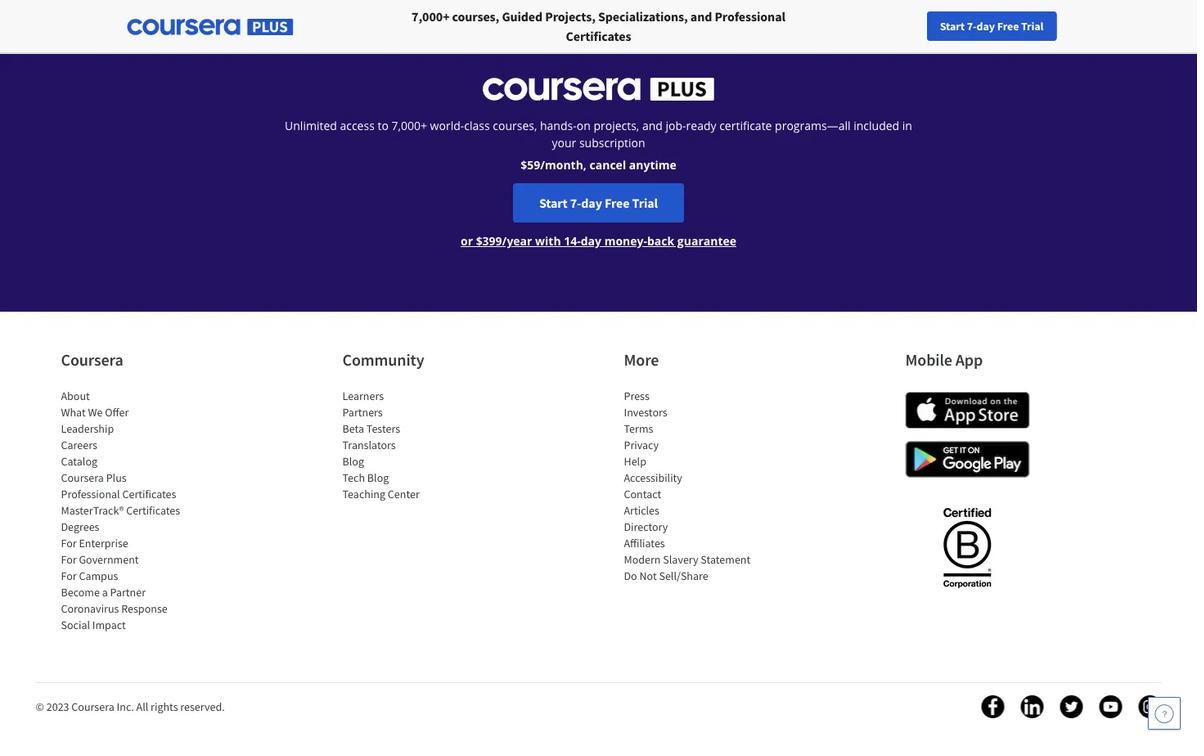Task type: describe. For each thing, give the bounding box(es) containing it.
coursera plus link
[[61, 470, 127, 485]]

affiliates link
[[624, 536, 665, 551]]

$59
[[521, 157, 540, 173]]

guarantee
[[677, 233, 736, 249]]

certificate
[[719, 118, 772, 133]]

or
[[461, 233, 473, 249]]

and inside 7,000+ courses, guided projects, specializations, and professional certificates
[[690, 8, 712, 25]]

unlimited access to 7,000+ world-class courses, hands-on projects, and job-ready certificate programs—all included in your subscription
[[285, 118, 912, 151]]

learners
[[342, 389, 384, 403]]

catalog link
[[61, 454, 97, 469]]

2 for from the top
[[61, 552, 77, 567]]

14-
[[564, 233, 581, 249]]

coursera facebook image
[[982, 696, 1004, 718]]

articles link
[[624, 503, 659, 518]]

1 horizontal spatial start 7-day free trial
[[940, 19, 1044, 34]]

specializations,
[[598, 8, 688, 25]]

guided
[[502, 8, 543, 25]]

do
[[624, 569, 637, 583]]

help center image
[[1155, 704, 1174, 723]]

your
[[552, 135, 576, 151]]

beta testers link
[[342, 421, 400, 436]]

statement
[[701, 552, 751, 567]]

directory
[[624, 520, 668, 534]]

modern slavery statement link
[[624, 552, 751, 567]]

social
[[61, 618, 90, 633]]

we
[[88, 405, 103, 420]]

0 vertical spatial blog
[[342, 454, 364, 469]]

tech blog link
[[342, 470, 389, 485]]

class
[[464, 118, 490, 133]]

on
[[577, 118, 591, 133]]

coursera plus image for access
[[483, 78, 714, 101]]

catalog
[[61, 454, 97, 469]]

mastertrack®
[[61, 503, 124, 518]]

courses, inside unlimited access to 7,000+ world-class courses, hands-on projects, and job-ready certificate programs—all included in your subscription
[[493, 118, 537, 133]]

download on the app store image
[[905, 392, 1030, 429]]

7,000+ inside unlimited access to 7,000+ world-class courses, hands-on projects, and job-ready certificate programs—all included in your subscription
[[392, 118, 427, 133]]

privacy
[[624, 438, 659, 452]]

translators link
[[342, 438, 396, 452]]

campus
[[79, 569, 118, 583]]

2 vertical spatial day
[[581, 233, 601, 249]]

coronavirus response link
[[61, 601, 167, 616]]

coursera twitter image
[[1060, 696, 1083, 718]]

ready
[[686, 118, 716, 133]]

slavery
[[663, 552, 698, 567]]

careers link
[[61, 438, 97, 452]]

©
[[36, 700, 44, 714]]

partners link
[[342, 405, 383, 420]]

courses, inside 7,000+ courses, guided projects, specializations, and professional certificates
[[452, 8, 499, 25]]

do not sell/share link
[[624, 569, 708, 583]]

mastertrack® certificates link
[[61, 503, 180, 518]]

privacy link
[[624, 438, 659, 452]]

response
[[121, 601, 167, 616]]

2 vertical spatial coursera
[[71, 700, 114, 714]]

show notifications image
[[976, 20, 996, 40]]

translators
[[342, 438, 396, 452]]

unlimited
[[285, 118, 337, 133]]

beta
[[342, 421, 364, 436]]

7,000+ courses, guided projects, specializations, and professional certificates
[[412, 8, 785, 44]]

0 horizontal spatial start 7-day free trial button
[[513, 183, 684, 223]]

mobile app
[[905, 350, 983, 370]]

careers
[[61, 438, 97, 452]]

directory link
[[624, 520, 668, 534]]

about
[[61, 389, 90, 403]]

coursera instagram image
[[1139, 696, 1162, 718]]

help link
[[624, 454, 646, 469]]

0 vertical spatial coursera
[[61, 350, 123, 370]]

get it on google play image
[[905, 441, 1030, 478]]

contact link
[[624, 487, 661, 502]]

more
[[624, 350, 659, 370]]

access
[[340, 118, 375, 133]]

coursera youtube image
[[1099, 696, 1122, 718]]

list for more
[[624, 388, 763, 584]]

about link
[[61, 389, 90, 403]]

contact
[[624, 487, 661, 502]]

with
[[535, 233, 561, 249]]

teaching
[[342, 487, 385, 502]]

plus
[[106, 470, 127, 485]]

coronavirus
[[61, 601, 119, 616]]

accessibility link
[[624, 470, 682, 485]]

job-
[[666, 118, 686, 133]]

list for community
[[342, 388, 482, 502]]

world-
[[430, 118, 464, 133]]

all
[[136, 700, 148, 714]]

professional inside about what we offer leadership careers catalog coursera plus professional certificates mastertrack® certificates degrees for enterprise for government for campus become a partner coronavirus response social impact
[[61, 487, 120, 502]]

rights
[[151, 700, 178, 714]]

0 vertical spatial trial
[[1021, 19, 1044, 34]]

help
[[624, 454, 646, 469]]

/year
[[502, 233, 532, 249]]

in
[[902, 118, 912, 133]]

money-
[[604, 233, 647, 249]]

coursera plus image for courses,
[[127, 19, 293, 35]]

teaching center link
[[342, 487, 420, 502]]

hands-
[[540, 118, 577, 133]]

learners link
[[342, 389, 384, 403]]



Task type: vqa. For each thing, say whether or not it's contained in the screenshot.
Certificates inside 7,000+ COURSES, GUIDED PROJECTS, SPECIALIZATIONS, AND PROFESSIONAL CERTIFICATES
yes



Task type: locate. For each thing, give the bounding box(es) containing it.
coursera linkedin image
[[1021, 696, 1044, 718]]

1 horizontal spatial free
[[997, 19, 1019, 34]]

start 7-day free trial
[[940, 19, 1044, 34], [539, 195, 658, 211]]

1 horizontal spatial trial
[[1021, 19, 1044, 34]]

0 horizontal spatial professional
[[61, 487, 120, 502]]

or $399 /year with 14-day money-back guarantee
[[461, 233, 736, 249]]

degrees link
[[61, 520, 99, 534]]

for up become
[[61, 569, 77, 583]]

list containing about
[[61, 388, 200, 633]]

certificates up mastertrack® certificates "link"
[[122, 487, 176, 502]]

free up money-
[[605, 195, 630, 211]]

back
[[647, 233, 674, 249]]

certificates
[[566, 28, 631, 44], [122, 487, 176, 502], [126, 503, 180, 518]]

0 vertical spatial and
[[690, 8, 712, 25]]

1 vertical spatial certificates
[[122, 487, 176, 502]]

0 vertical spatial free
[[997, 19, 1019, 34]]

7,000+
[[412, 8, 450, 25], [392, 118, 427, 133]]

1 horizontal spatial list
[[342, 388, 482, 502]]

press investors terms privacy help accessibility contact articles directory affiliates modern slavery statement do not sell/share
[[624, 389, 751, 583]]

blog up teaching center link
[[367, 470, 389, 485]]

1 vertical spatial start 7-day free trial button
[[513, 183, 684, 223]]

1 vertical spatial coursera
[[61, 470, 104, 485]]

affiliates
[[624, 536, 665, 551]]

0 vertical spatial professional
[[715, 8, 785, 25]]

press link
[[624, 389, 650, 403]]

logo of certified b corporation image
[[934, 498, 1001, 597]]

2023
[[46, 700, 69, 714]]

1 horizontal spatial 7-
[[967, 19, 977, 34]]

and left job- in the top right of the page
[[642, 118, 663, 133]]

day up "or $399 /year with 14-day money-back guarantee"
[[581, 195, 602, 211]]

coursera up "about" link
[[61, 350, 123, 370]]

trial down anytime at the top of the page
[[632, 195, 658, 211]]

professional inside 7,000+ courses, guided projects, specializations, and professional certificates
[[715, 8, 785, 25]]

1 vertical spatial for
[[61, 552, 77, 567]]

0 horizontal spatial 7-
[[570, 195, 581, 211]]

accessibility
[[624, 470, 682, 485]]

1 horizontal spatial start
[[940, 19, 965, 34]]

what
[[61, 405, 86, 420]]

free
[[997, 19, 1019, 34], [605, 195, 630, 211]]

2 list from the left
[[342, 388, 482, 502]]

for enterprise link
[[61, 536, 128, 551]]

degrees
[[61, 520, 99, 534]]

0 vertical spatial coursera plus image
[[127, 19, 293, 35]]

certificates down professional certificates link
[[126, 503, 180, 518]]

0 horizontal spatial blog
[[342, 454, 364, 469]]

coursera
[[61, 350, 123, 370], [61, 470, 104, 485], [71, 700, 114, 714]]

day left money-
[[581, 233, 601, 249]]

for campus link
[[61, 569, 118, 583]]

None search field
[[225, 10, 528, 43]]

courses, right 'class'
[[493, 118, 537, 133]]

included
[[854, 118, 899, 133]]

1 vertical spatial and
[[642, 118, 663, 133]]

shopping cart: 1 item image
[[920, 12, 951, 38]]

1 horizontal spatial blog
[[367, 470, 389, 485]]

about what we offer leadership careers catalog coursera plus professional certificates mastertrack® certificates degrees for enterprise for government for campus become a partner coronavirus response social impact
[[61, 389, 180, 633]]

0 vertical spatial start
[[940, 19, 965, 34]]

1 vertical spatial courses,
[[493, 118, 537, 133]]

free for the leftmost the start 7-day free trial button
[[605, 195, 630, 211]]

1 horizontal spatial start 7-day free trial button
[[927, 11, 1057, 41]]

$399
[[476, 233, 502, 249]]

for
[[61, 536, 77, 551], [61, 552, 77, 567], [61, 569, 77, 583]]

7,000+ inside 7,000+ courses, guided projects, specializations, and professional certificates
[[412, 8, 450, 25]]

coursera plus image
[[127, 19, 293, 35], [483, 78, 714, 101]]

articles
[[624, 503, 659, 518]]

0 horizontal spatial start 7-day free trial
[[539, 195, 658, 211]]

7- right shopping cart: 1 item icon
[[967, 19, 977, 34]]

1 horizontal spatial professional
[[715, 8, 785, 25]]

/month,
[[540, 157, 587, 173]]

7- up 14-
[[570, 195, 581, 211]]

center
[[388, 487, 420, 502]]

0 horizontal spatial start
[[539, 195, 568, 211]]

7-
[[967, 19, 977, 34], [570, 195, 581, 211]]

list
[[61, 388, 200, 633], [342, 388, 482, 502], [624, 388, 763, 584]]

projects,
[[594, 118, 639, 133]]

inc.
[[117, 700, 134, 714]]

and right specializations,
[[690, 8, 712, 25]]

0 vertical spatial start 7-day free trial button
[[927, 11, 1057, 41]]

subscription
[[579, 135, 645, 151]]

3 list from the left
[[624, 388, 763, 584]]

reserved.
[[180, 700, 225, 714]]

3 for from the top
[[61, 569, 77, 583]]

offer
[[105, 405, 129, 420]]

blog link
[[342, 454, 364, 469]]

and inside unlimited access to 7,000+ world-class courses, hands-on projects, and job-ready certificate programs—all included in your subscription
[[642, 118, 663, 133]]

1 vertical spatial coursera plus image
[[483, 78, 714, 101]]

0 horizontal spatial coursera plus image
[[127, 19, 293, 35]]

not
[[639, 569, 657, 583]]

courses,
[[452, 8, 499, 25], [493, 118, 537, 133]]

terms
[[624, 421, 653, 436]]

what we offer link
[[61, 405, 129, 420]]

start left show notifications image
[[940, 19, 965, 34]]

government
[[79, 552, 139, 567]]

1 vertical spatial 7,000+
[[392, 118, 427, 133]]

0 horizontal spatial free
[[605, 195, 630, 211]]

coursera left inc.
[[71, 700, 114, 714]]

free right show notifications image
[[997, 19, 1019, 34]]

become a partner link
[[61, 585, 146, 600]]

blog up tech at the left bottom of page
[[342, 454, 364, 469]]

sell/share
[[659, 569, 708, 583]]

list containing press
[[624, 388, 763, 584]]

1 vertical spatial professional
[[61, 487, 120, 502]]

1 horizontal spatial and
[[690, 8, 712, 25]]

1 vertical spatial trial
[[632, 195, 658, 211]]

0 vertical spatial courses,
[[452, 8, 499, 25]]

programs—all
[[775, 118, 851, 133]]

community
[[342, 350, 424, 370]]

certificates down projects, at the left of page
[[566, 28, 631, 44]]

list for coursera
[[61, 388, 200, 633]]

list containing learners
[[342, 388, 482, 502]]

modern
[[624, 552, 661, 567]]

investors link
[[624, 405, 667, 420]]

0 vertical spatial for
[[61, 536, 77, 551]]

0 vertical spatial 7-
[[967, 19, 977, 34]]

0 vertical spatial certificates
[[566, 28, 631, 44]]

become
[[61, 585, 100, 600]]

0 horizontal spatial trial
[[632, 195, 658, 211]]

1 vertical spatial start 7-day free trial
[[539, 195, 658, 211]]

mobile
[[905, 350, 952, 370]]

cancel
[[590, 157, 626, 173]]

1 horizontal spatial coursera plus image
[[483, 78, 714, 101]]

terms link
[[624, 421, 653, 436]]

investors
[[624, 405, 667, 420]]

0 vertical spatial 7,000+
[[412, 8, 450, 25]]

free for rightmost the start 7-day free trial button
[[997, 19, 1019, 34]]

0 vertical spatial day
[[977, 19, 995, 34]]

0 horizontal spatial list
[[61, 388, 200, 633]]

impact
[[92, 618, 126, 633]]

© 2023 coursera inc. all rights reserved.
[[36, 700, 225, 714]]

testers
[[366, 421, 400, 436]]

leadership link
[[61, 421, 114, 436]]

1 vertical spatial day
[[581, 195, 602, 211]]

1 vertical spatial start
[[539, 195, 568, 211]]

1 vertical spatial free
[[605, 195, 630, 211]]

partner
[[110, 585, 146, 600]]

2 horizontal spatial list
[[624, 388, 763, 584]]

1 list from the left
[[61, 388, 200, 633]]

certificates inside 7,000+ courses, guided projects, specializations, and professional certificates
[[566, 28, 631, 44]]

for up for campus link
[[61, 552, 77, 567]]

2 vertical spatial for
[[61, 569, 77, 583]]

partners
[[342, 405, 383, 420]]

coursera down the catalog
[[61, 470, 104, 485]]

0 vertical spatial start 7-day free trial
[[940, 19, 1044, 34]]

enterprise
[[79, 536, 128, 551]]

for down the degrees link
[[61, 536, 77, 551]]

to
[[378, 118, 389, 133]]

1 for from the top
[[61, 536, 77, 551]]

learners partners beta testers translators blog tech blog teaching center
[[342, 389, 420, 502]]

trial right show notifications image
[[1021, 19, 1044, 34]]

1 vertical spatial 7-
[[570, 195, 581, 211]]

0 horizontal spatial and
[[642, 118, 663, 133]]

$59 /month, cancel anytime
[[521, 157, 677, 173]]

courses, left guided
[[452, 8, 499, 25]]

start up with
[[539, 195, 568, 211]]

day right shopping cart: 1 item icon
[[977, 19, 995, 34]]

press
[[624, 389, 650, 403]]

coursera inside about what we offer leadership careers catalog coursera plus professional certificates mastertrack® certificates degrees for enterprise for government for campus become a partner coronavirus response social impact
[[61, 470, 104, 485]]

leadership
[[61, 421, 114, 436]]

2 vertical spatial certificates
[[126, 503, 180, 518]]

1 vertical spatial blog
[[367, 470, 389, 485]]



